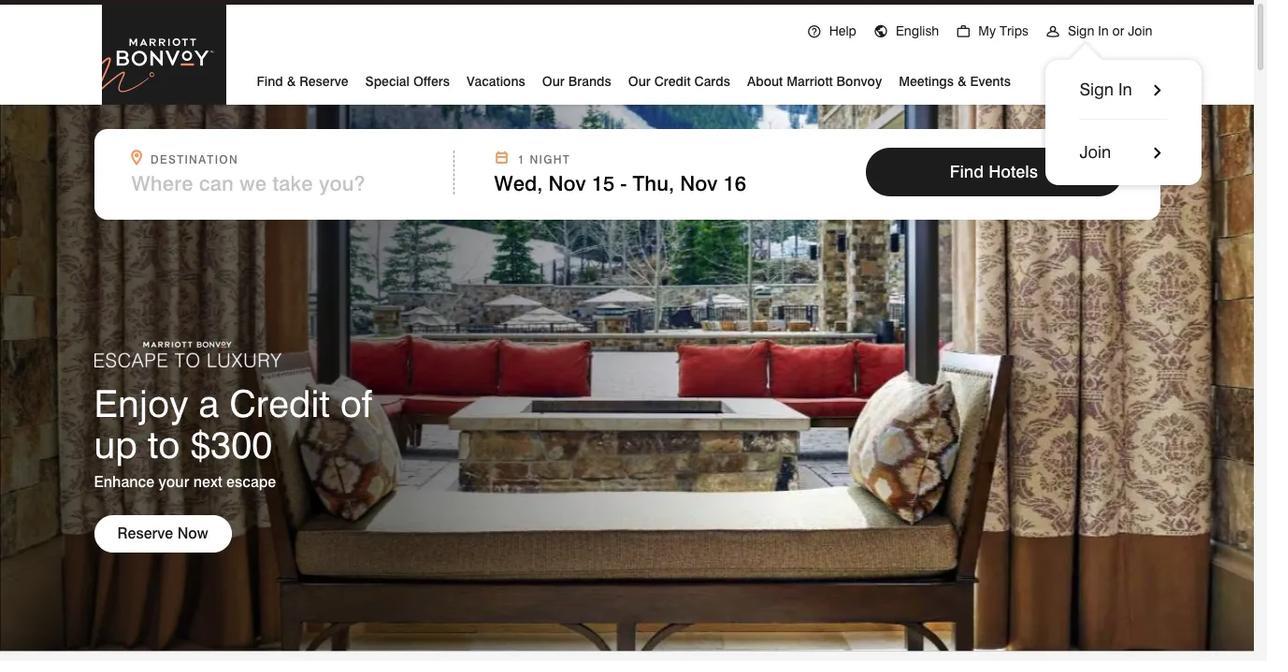 Task type: locate. For each thing, give the bounding box(es) containing it.
help
[[830, 23, 857, 38]]

0 vertical spatial reserve
[[300, 74, 349, 89]]

reserve left special
[[300, 74, 349, 89]]

3 round image from the left
[[1046, 24, 1061, 39]]

in up join link on the right of the page
[[1119, 80, 1133, 99]]

nov
[[549, 171, 586, 196], [680, 171, 718, 196]]

reserve left now
[[117, 525, 173, 542]]

0 horizontal spatial nov
[[549, 171, 586, 196]]

join right or at the top of the page
[[1129, 23, 1153, 38]]

1 nov from the left
[[549, 171, 586, 196]]

1 vertical spatial credit
[[229, 380, 330, 425]]

1 horizontal spatial our
[[629, 74, 651, 89]]

2 round image from the left
[[874, 24, 889, 39]]

in for sign in or join
[[1099, 23, 1110, 38]]

reserve
[[300, 74, 349, 89], [117, 525, 173, 542]]

1 horizontal spatial &
[[958, 74, 967, 89]]

0 horizontal spatial our
[[543, 74, 565, 89]]

round image inside help link
[[807, 24, 822, 39]]

credit inside enjoy a credit of up to $300 enhance your next escape
[[229, 380, 330, 425]]

0 vertical spatial join
[[1129, 23, 1153, 38]]

find hotels button
[[866, 148, 1123, 197]]

my
[[979, 23, 997, 38]]

2 nov from the left
[[680, 171, 718, 196]]

1 horizontal spatial join
[[1129, 23, 1153, 38]]

meetings & events
[[899, 74, 1011, 89]]

1 our from the left
[[543, 74, 565, 89]]

special
[[365, 74, 410, 89]]

cards
[[695, 74, 731, 89]]

about marriott bonvoy
[[748, 74, 883, 89]]

round image right trips
[[1046, 24, 1061, 39]]

to
[[148, 422, 180, 467]]

&
[[287, 74, 296, 89], [958, 74, 967, 89]]

find inside dropdown button
[[257, 74, 283, 89]]

sign
[[1069, 23, 1095, 38], [1080, 80, 1114, 99]]

sign up join link on the right of the page
[[1080, 80, 1114, 99]]

round image for help
[[807, 24, 822, 39]]

bonvoy
[[837, 74, 883, 89]]

0 vertical spatial credit
[[655, 74, 691, 89]]

special offers
[[365, 74, 450, 89]]

round image left help
[[807, 24, 822, 39]]

1 vertical spatial in
[[1119, 80, 1133, 99]]

special offers button
[[365, 66, 450, 94]]

none search field containing wed, nov 15 - thu, nov 16
[[94, 129, 1161, 220]]

in
[[1099, 23, 1110, 38], [1119, 80, 1133, 99]]

wed,
[[495, 171, 543, 196]]

trips
[[1000, 23, 1029, 38]]

1 horizontal spatial credit
[[655, 74, 691, 89]]

enjoy a credit of up to $300 enhance your next escape
[[94, 380, 372, 491]]

1 round image from the left
[[807, 24, 822, 39]]

0 horizontal spatial round image
[[807, 24, 822, 39]]

round image for english
[[874, 24, 889, 39]]

0 vertical spatial find
[[257, 74, 283, 89]]

& for meetings
[[958, 74, 967, 89]]

1 horizontal spatial nov
[[680, 171, 718, 196]]

1 vertical spatial find
[[951, 162, 985, 182]]

& inside dropdown button
[[287, 74, 296, 89]]

sign inside dropdown button
[[1069, 23, 1095, 38]]

find & reserve
[[257, 74, 349, 89]]

next
[[193, 473, 222, 491]]

1 horizontal spatial reserve
[[300, 74, 349, 89]]

& inside dropdown button
[[958, 74, 967, 89]]

0 horizontal spatial find
[[257, 74, 283, 89]]

our credit cards link
[[629, 66, 731, 94]]

0 vertical spatial sign
[[1069, 23, 1095, 38]]

our right brands
[[629, 74, 651, 89]]

$300
[[190, 422, 273, 467]]

0 horizontal spatial credit
[[229, 380, 330, 425]]

2 & from the left
[[958, 74, 967, 89]]

vacations
[[467, 74, 526, 89]]

sign in
[[1080, 80, 1133, 99]]

0 vertical spatial in
[[1099, 23, 1110, 38]]

nov down night
[[549, 171, 586, 196]]

1 horizontal spatial in
[[1119, 80, 1133, 99]]

find & reserve button
[[257, 66, 349, 94]]

None search field
[[94, 129, 1161, 220]]

1 horizontal spatial find
[[951, 162, 985, 182]]

0 horizontal spatial &
[[287, 74, 296, 89]]

meetings
[[899, 74, 954, 89]]

meetings & events button
[[899, 66, 1011, 94]]

1 vertical spatial join
[[1080, 142, 1112, 162]]

about marriott bonvoy button
[[748, 66, 883, 94]]

sign in button
[[1080, 79, 1169, 101]]

find for find hotels
[[951, 162, 985, 182]]

english
[[896, 23, 940, 38]]

2 our from the left
[[629, 74, 651, 89]]

round image left english
[[874, 24, 889, 39]]

nov left 16
[[680, 171, 718, 196]]

0 horizontal spatial reserve
[[117, 525, 173, 542]]

find for find & reserve
[[257, 74, 283, 89]]

thu,
[[633, 171, 675, 196]]

our inside dropdown button
[[543, 74, 565, 89]]

our
[[543, 74, 565, 89], [629, 74, 651, 89]]

1 & from the left
[[287, 74, 296, 89]]

sign for sign in
[[1080, 80, 1114, 99]]

sign left or at the top of the page
[[1069, 23, 1095, 38]]

& for find
[[287, 74, 296, 89]]

find inside button
[[951, 162, 985, 182]]

1 horizontal spatial round image
[[874, 24, 889, 39]]

credit
[[655, 74, 691, 89], [229, 380, 330, 425]]

night
[[530, 153, 571, 167]]

1 vertical spatial sign
[[1080, 80, 1114, 99]]

sign in or join button
[[1038, 2, 1162, 55]]

find
[[257, 74, 283, 89], [951, 162, 985, 182]]

our left brands
[[543, 74, 565, 89]]

in inside "sign in or join" dropdown button
[[1099, 23, 1110, 38]]

join
[[1129, 23, 1153, 38], [1080, 142, 1112, 162]]

sign inside button
[[1080, 80, 1114, 99]]

2 horizontal spatial round image
[[1046, 24, 1061, 39]]

0 horizontal spatial join
[[1080, 142, 1112, 162]]

round image for sign in or join
[[1046, 24, 1061, 39]]

credit left cards
[[655, 74, 691, 89]]

in left or at the top of the page
[[1099, 23, 1110, 38]]

in inside sign in button
[[1119, 80, 1133, 99]]

-
[[621, 171, 627, 196]]

0 horizontal spatial in
[[1099, 23, 1110, 38]]

round image inside "sign in or join" dropdown button
[[1046, 24, 1061, 39]]

in for sign in
[[1119, 80, 1133, 99]]

join down sign in
[[1080, 142, 1112, 162]]

reserve now
[[117, 525, 208, 542]]

round image
[[807, 24, 822, 39], [874, 24, 889, 39], [1046, 24, 1061, 39]]

credit right a
[[229, 380, 330, 425]]

round image inside "english" button
[[874, 24, 889, 39]]

now
[[177, 525, 208, 542]]



Task type: describe. For each thing, give the bounding box(es) containing it.
a
[[199, 380, 219, 425]]

16
[[724, 171, 747, 196]]

our brands button
[[543, 66, 612, 94]]

15
[[592, 171, 615, 196]]

sign in or join
[[1069, 23, 1153, 38]]

marriott bonvoy escape to luxury logo image
[[94, 313, 281, 367]]

reserve inside dropdown button
[[300, 74, 349, 89]]

my trips button
[[948, 2, 1038, 55]]

hotels
[[989, 162, 1039, 182]]

join link
[[1080, 119, 1169, 164]]

reserve now link
[[94, 515, 232, 553]]

destination field
[[131, 171, 442, 196]]

sign for sign in or join
[[1069, 23, 1095, 38]]

our for our credit cards
[[629, 74, 651, 89]]

enhance
[[94, 473, 154, 491]]

events
[[971, 74, 1011, 89]]

join inside dropdown button
[[1129, 23, 1153, 38]]

help link
[[799, 2, 865, 55]]

our brands
[[543, 74, 612, 89]]

1 vertical spatial reserve
[[117, 525, 173, 542]]

or
[[1113, 23, 1125, 38]]

find hotels
[[951, 162, 1039, 182]]

brands
[[569, 74, 612, 89]]

my trips
[[979, 23, 1029, 38]]

about
[[748, 74, 783, 89]]

round image
[[957, 24, 972, 39]]

destination
[[151, 153, 239, 167]]

enjoy
[[94, 380, 189, 425]]

our for our brands
[[543, 74, 565, 89]]

our credit cards
[[629, 74, 731, 89]]

Destination text field
[[131, 171, 418, 196]]

vacations button
[[467, 66, 526, 94]]

1
[[518, 153, 526, 167]]

offers
[[413, 74, 450, 89]]

1 night wed, nov 15 - thu, nov 16
[[495, 153, 747, 196]]

escape
[[227, 473, 276, 491]]

up
[[94, 422, 138, 467]]

your
[[159, 473, 189, 491]]

marriott
[[787, 74, 833, 89]]

of
[[340, 380, 372, 425]]

english button
[[865, 2, 948, 55]]



Task type: vqa. For each thing, say whether or not it's contained in the screenshot.
Meetings
yes



